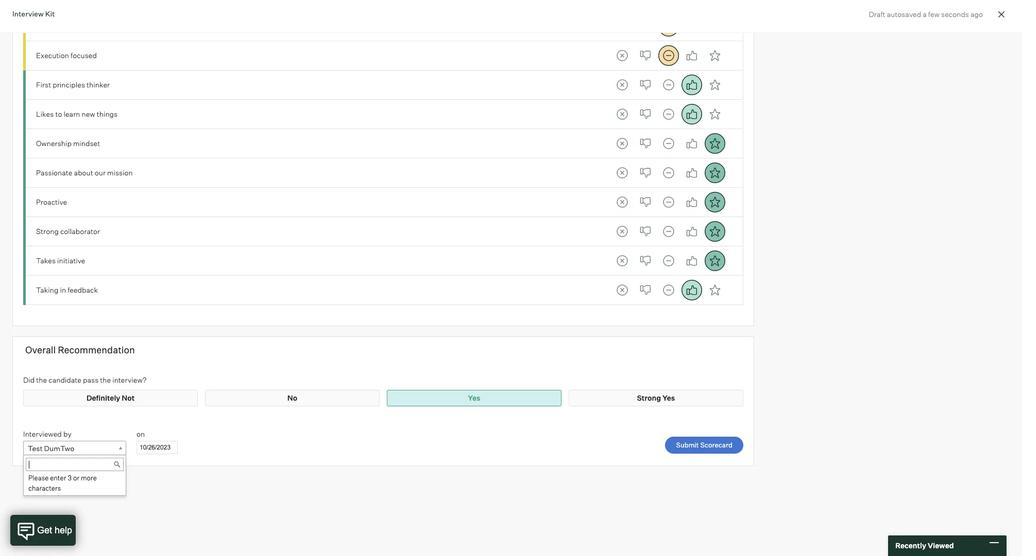 Task type: locate. For each thing, give the bounding box(es) containing it.
2 mixed image from the top
[[658, 45, 679, 66]]

6 strong yes button from the top
[[705, 163, 725, 183]]

0 vertical spatial strong
[[36, 227, 59, 236]]

ownership mindset
[[36, 139, 100, 148]]

2 mixed button from the top
[[658, 45, 679, 66]]

candidate
[[49, 376, 81, 385]]

no image for collaborator
[[635, 222, 656, 242]]

yes button for initiative
[[681, 251, 702, 272]]

seconds
[[941, 10, 969, 19]]

3 yes image from the top
[[681, 133, 702, 154]]

3 no image from the top
[[635, 75, 656, 95]]

6 mixed button from the top
[[658, 163, 679, 183]]

8 tab list from the top
[[612, 222, 725, 242]]

no button for mindset
[[635, 133, 656, 154]]

3 mixed image from the top
[[658, 163, 679, 183]]

definitely not button for focused
[[612, 45, 632, 66]]

not
[[122, 394, 135, 403]]

mixed image for strong collaborator
[[658, 222, 679, 242]]

to
[[55, 110, 62, 119]]

few
[[928, 10, 940, 19]]

10 definitely not button from the top
[[612, 280, 632, 301]]

3 definitely not button from the top
[[612, 75, 632, 95]]

None text field
[[137, 442, 178, 455]]

10 strong yes button from the top
[[705, 280, 725, 301]]

close image
[[995, 8, 1008, 21]]

no button
[[635, 16, 656, 37], [635, 45, 656, 66], [635, 75, 656, 95], [635, 104, 656, 125], [635, 133, 656, 154], [635, 163, 656, 183], [635, 192, 656, 213], [635, 222, 656, 242], [635, 251, 656, 272], [635, 280, 656, 301]]

passionate about our mission
[[36, 169, 133, 177]]

3 yes button from the top
[[681, 75, 702, 95]]

4 strong yes image from the top
[[705, 133, 725, 154]]

tab list for to
[[612, 104, 725, 125]]

the
[[36, 376, 47, 385], [100, 376, 111, 385]]

0 horizontal spatial yes
[[468, 394, 480, 403]]

mixed image
[[658, 104, 679, 125], [658, 133, 679, 154], [658, 163, 679, 183], [658, 222, 679, 242], [658, 251, 679, 272]]

ownership
[[36, 139, 72, 148]]

definitely not
[[86, 394, 135, 403]]

2 definitely not image from the top
[[612, 75, 632, 95]]

2 no image from the top
[[635, 45, 656, 66]]

strong yes button for to
[[705, 104, 725, 125]]

2 strong yes button from the top
[[705, 45, 725, 66]]

5 no button from the top
[[635, 133, 656, 154]]

tab list for in
[[612, 280, 725, 301]]

strong yes image
[[705, 45, 725, 66], [705, 251, 725, 272]]

7 no button from the top
[[635, 192, 656, 213]]

6 no button from the top
[[635, 163, 656, 183]]

5 mixed image from the top
[[658, 280, 679, 301]]

10 no button from the top
[[635, 280, 656, 301]]

definitely not image
[[612, 45, 632, 66], [612, 75, 632, 95], [612, 163, 632, 183], [612, 222, 632, 242]]

2 definitely not image from the top
[[612, 104, 632, 125]]

1 yes button from the top
[[681, 16, 702, 37]]

please
[[28, 475, 49, 483]]

7 tab list from the top
[[612, 192, 725, 213]]

4 tab list from the top
[[612, 104, 725, 125]]

4 definitely not image from the top
[[612, 192, 632, 213]]

definitely not button for collaborator
[[612, 222, 632, 242]]

no image for learn
[[635, 104, 656, 125]]

tab list
[[612, 16, 725, 37], [612, 45, 725, 66], [612, 75, 725, 95], [612, 104, 725, 125], [612, 133, 725, 154], [612, 163, 725, 183], [612, 192, 725, 213], [612, 222, 725, 242], [612, 251, 725, 272], [612, 280, 725, 301]]

4 definitely not button from the top
[[612, 104, 632, 125]]

interviewed
[[23, 430, 62, 439]]

3 mixed image from the top
[[658, 75, 679, 95]]

1 vertical spatial no image
[[635, 133, 656, 154]]

9 strong yes button from the top
[[705, 251, 725, 272]]

3 yes image from the top
[[681, 163, 702, 183]]

definitely not image for first principles thinker
[[612, 75, 632, 95]]

overall
[[25, 345, 56, 356]]

3
[[68, 475, 72, 483]]

4 definitely not image from the top
[[612, 222, 632, 242]]

9 no button from the top
[[635, 251, 656, 272]]

definitely not image for execution focused
[[612, 45, 632, 66]]

7 definitely not button from the top
[[612, 192, 632, 213]]

yes image
[[681, 75, 702, 95], [681, 104, 702, 125], [681, 163, 702, 183], [681, 192, 702, 213]]

3 strong yes button from the top
[[705, 75, 725, 95]]

3 no image from the top
[[635, 280, 656, 301]]

6 definitely not button from the top
[[612, 163, 632, 183]]

strong yes image for principles
[[705, 75, 725, 95]]

4 strong yes button from the top
[[705, 104, 725, 125]]

taking
[[36, 286, 58, 295]]

our
[[95, 169, 106, 177]]

2 strong yes image from the top
[[705, 75, 725, 95]]

1 yes image from the top
[[681, 75, 702, 95]]

0 horizontal spatial strong
[[36, 227, 59, 236]]

mixed button for mindset
[[658, 133, 679, 154]]

strong
[[36, 227, 59, 236], [637, 394, 661, 403]]

2 yes button from the top
[[681, 45, 702, 66]]

mixed image for passionate about our mission
[[658, 163, 679, 183]]

collaborator
[[60, 227, 100, 236]]

1 vertical spatial strong yes image
[[705, 251, 725, 272]]

yes button
[[681, 16, 702, 37], [681, 45, 702, 66], [681, 75, 702, 95], [681, 104, 702, 125], [681, 133, 702, 154], [681, 163, 702, 183], [681, 192, 702, 213], [681, 222, 702, 242], [681, 251, 702, 272], [681, 280, 702, 301]]

interview?
[[112, 376, 147, 385]]

strong yes button for collaborator
[[705, 222, 725, 242]]

8 mixed button from the top
[[658, 222, 679, 242]]

principles
[[53, 81, 85, 89]]

mixed image for principles
[[658, 75, 679, 95]]

5 strong yes image from the top
[[705, 163, 725, 183]]

mixed image for in
[[658, 280, 679, 301]]

6 yes image from the top
[[681, 280, 702, 301]]

8 strong yes button from the top
[[705, 222, 725, 242]]

10 mixed button from the top
[[658, 280, 679, 301]]

3 tab list from the top
[[612, 75, 725, 95]]

6 yes button from the top
[[681, 163, 702, 183]]

please enter 3 or more characters
[[28, 475, 97, 493]]

strong yes button for initiative
[[705, 251, 725, 272]]

1 definitely not image from the top
[[612, 16, 632, 37]]

2 vertical spatial no image
[[635, 280, 656, 301]]

9 tab list from the top
[[612, 251, 725, 272]]

None text field
[[26, 459, 124, 472]]

9 yes button from the top
[[681, 251, 702, 272]]

7 mixed button from the top
[[658, 192, 679, 213]]

yes image for thinker
[[681, 75, 702, 95]]

learn
[[64, 110, 80, 119]]

2 strong yes image from the top
[[705, 251, 725, 272]]

6 definitely not image from the top
[[612, 280, 632, 301]]

yes button for focused
[[681, 45, 702, 66]]

definitely
[[86, 394, 120, 403]]

recommendation
[[58, 345, 135, 356]]

8 no button from the top
[[635, 222, 656, 242]]

strong yes button
[[705, 16, 725, 37], [705, 45, 725, 66], [705, 75, 725, 95], [705, 104, 725, 125], [705, 133, 725, 154], [705, 163, 725, 183], [705, 192, 725, 213], [705, 222, 725, 242], [705, 251, 725, 272], [705, 280, 725, 301]]

no image
[[635, 16, 656, 37], [635, 45, 656, 66], [635, 75, 656, 95], [635, 163, 656, 183], [635, 192, 656, 213], [635, 222, 656, 242], [635, 251, 656, 272]]

by
[[63, 430, 71, 439]]

1 horizontal spatial yes
[[663, 394, 675, 403]]

characters
[[28, 485, 61, 493]]

mixed button for in
[[658, 280, 679, 301]]

yes image for our
[[681, 163, 702, 183]]

2 yes image from the top
[[681, 45, 702, 66]]

1 vertical spatial strong
[[637, 394, 661, 403]]

1 horizontal spatial the
[[100, 376, 111, 385]]

no image
[[635, 104, 656, 125], [635, 133, 656, 154], [635, 280, 656, 301]]

1 no image from the top
[[635, 104, 656, 125]]

7 no image from the top
[[635, 251, 656, 272]]

5 definitely not image from the top
[[612, 251, 632, 272]]

no button for about
[[635, 163, 656, 183]]

1 yes from the left
[[468, 394, 480, 403]]

strong yes image
[[705, 16, 725, 37], [705, 75, 725, 95], [705, 104, 725, 125], [705, 133, 725, 154], [705, 163, 725, 183], [705, 192, 725, 213], [705, 222, 725, 242], [705, 280, 725, 301]]

5 strong yes button from the top
[[705, 133, 725, 154]]

4 yes image from the top
[[681, 222, 702, 242]]

strong yes button for focused
[[705, 45, 725, 66]]

1 mixed button from the top
[[658, 16, 679, 37]]

tab list for principles
[[612, 75, 725, 95]]

takes initiative
[[36, 257, 85, 265]]

no button for principles
[[635, 75, 656, 95]]

4 mixed image from the top
[[658, 192, 679, 213]]

4 mixed button from the top
[[658, 104, 679, 125]]

7 strong yes image from the top
[[705, 222, 725, 242]]

1 horizontal spatial strong
[[637, 394, 661, 403]]

8 yes button from the top
[[681, 222, 702, 242]]

4 no image from the top
[[635, 163, 656, 183]]

execution
[[36, 51, 69, 60]]

5 tab list from the top
[[612, 133, 725, 154]]

1 strong yes image from the top
[[705, 45, 725, 66]]

interviewed by
[[23, 430, 71, 439]]

10 tab list from the top
[[612, 280, 725, 301]]

3 no button from the top
[[635, 75, 656, 95]]

in
[[60, 286, 66, 295]]

4 yes button from the top
[[681, 104, 702, 125]]

6 no image from the top
[[635, 222, 656, 242]]

8 strong yes image from the top
[[705, 280, 725, 301]]

yes image
[[681, 16, 702, 37], [681, 45, 702, 66], [681, 133, 702, 154], [681, 222, 702, 242], [681, 251, 702, 272], [681, 280, 702, 301]]

5 definitely not button from the top
[[612, 133, 632, 154]]

3 definitely not image from the top
[[612, 163, 632, 183]]

mixed image for ownership mindset
[[658, 133, 679, 154]]

kit
[[45, 9, 55, 18]]

4 no button from the top
[[635, 104, 656, 125]]

mixed button
[[658, 16, 679, 37], [658, 45, 679, 66], [658, 75, 679, 95], [658, 104, 679, 125], [658, 133, 679, 154], [658, 163, 679, 183], [658, 192, 679, 213], [658, 222, 679, 242], [658, 251, 679, 272], [658, 280, 679, 301]]

9 mixed button from the top
[[658, 251, 679, 272]]

0 horizontal spatial the
[[36, 376, 47, 385]]

strong yes button for about
[[705, 163, 725, 183]]

1 no image from the top
[[635, 16, 656, 37]]

9 definitely not button from the top
[[612, 251, 632, 272]]

10 yes button from the top
[[681, 280, 702, 301]]

no button for in
[[635, 280, 656, 301]]

0 vertical spatial no image
[[635, 104, 656, 125]]

definitely not button
[[612, 16, 632, 37], [612, 45, 632, 66], [612, 75, 632, 95], [612, 104, 632, 125], [612, 133, 632, 154], [612, 163, 632, 183], [612, 192, 632, 213], [612, 222, 632, 242], [612, 251, 632, 272], [612, 280, 632, 301]]

yes image for strong collaborator
[[681, 222, 702, 242]]

the right pass
[[100, 376, 111, 385]]

a
[[923, 10, 927, 19]]

3 mixed button from the top
[[658, 75, 679, 95]]

1 strong yes button from the top
[[705, 16, 725, 37]]

things
[[97, 110, 118, 119]]

5 mixed image from the top
[[658, 251, 679, 272]]

2 no image from the top
[[635, 133, 656, 154]]

definitely not button for mindset
[[612, 133, 632, 154]]

the right did
[[36, 376, 47, 385]]

mixed image
[[658, 16, 679, 37], [658, 45, 679, 66], [658, 75, 679, 95], [658, 192, 679, 213], [658, 280, 679, 301]]

8 definitely not button from the top
[[612, 222, 632, 242]]

0 vertical spatial strong yes image
[[705, 45, 725, 66]]

mixed image for takes initiative
[[658, 251, 679, 272]]

mixed button for collaborator
[[658, 222, 679, 242]]

no image for focused
[[635, 45, 656, 66]]

mixed image for focused
[[658, 45, 679, 66]]

definitely not image
[[612, 16, 632, 37], [612, 104, 632, 125], [612, 133, 632, 154], [612, 192, 632, 213], [612, 251, 632, 272], [612, 280, 632, 301]]

yes
[[468, 394, 480, 403], [663, 394, 675, 403]]

3 strong yes image from the top
[[705, 104, 725, 125]]

6 tab list from the top
[[612, 163, 725, 183]]

definitely not button for to
[[612, 104, 632, 125]]

4 mixed image from the top
[[658, 222, 679, 242]]

or
[[73, 475, 79, 483]]

strong yes button for mindset
[[705, 133, 725, 154]]



Task type: vqa. For each thing, say whether or not it's contained in the screenshot.
mindset
yes



Task type: describe. For each thing, give the bounding box(es) containing it.
proactive
[[36, 198, 67, 207]]

1 the from the left
[[36, 376, 47, 385]]

1 strong yes image from the top
[[705, 16, 725, 37]]

about
[[74, 169, 93, 177]]

strong yes image for mindset
[[705, 133, 725, 154]]

no image for principles
[[635, 75, 656, 95]]

4 yes image from the top
[[681, 192, 702, 213]]

did
[[23, 376, 35, 385]]

1 mixed image from the top
[[658, 16, 679, 37]]

definitely not image for to
[[612, 104, 632, 125]]

new
[[82, 110, 95, 119]]

interview
[[12, 9, 44, 18]]

tab list for initiative
[[612, 251, 725, 272]]

initiative
[[57, 257, 85, 265]]

taking in feedback
[[36, 286, 98, 295]]

yes image for learn
[[681, 104, 702, 125]]

tab list for mindset
[[612, 133, 725, 154]]

strong for strong yes
[[637, 394, 661, 403]]

viewed
[[928, 542, 954, 551]]

definitely not image for initiative
[[612, 251, 632, 272]]

thinker
[[87, 81, 110, 89]]

on
[[137, 430, 145, 439]]

yes button for collaborator
[[681, 222, 702, 242]]

submit scorecard
[[676, 441, 733, 450]]

submit scorecard link
[[665, 437, 743, 454]]

recently viewed
[[895, 542, 954, 551]]

strong yes image for in
[[705, 280, 725, 301]]

focused
[[71, 51, 97, 60]]

yes button for about
[[681, 163, 702, 183]]

2 yes from the left
[[663, 394, 675, 403]]

interview kit
[[12, 9, 55, 18]]

more
[[81, 475, 97, 483]]

test dumtwo
[[28, 445, 74, 454]]

definitely not button for about
[[612, 163, 632, 183]]

strong yes button for principles
[[705, 75, 725, 95]]

mixed button for initiative
[[658, 251, 679, 272]]

yes image for taking in feedback
[[681, 280, 702, 301]]

definitely not button for initiative
[[612, 251, 632, 272]]

yes image for takes initiative
[[681, 251, 702, 272]]

draft
[[869, 10, 885, 19]]

tab list for about
[[612, 163, 725, 183]]

did the candidate pass the interview?
[[23, 376, 147, 385]]

mixed button for about
[[658, 163, 679, 183]]

feedback
[[68, 286, 98, 295]]

no image for about
[[635, 163, 656, 183]]

execution focused
[[36, 51, 97, 60]]

mixed button for to
[[658, 104, 679, 125]]

autosaved
[[887, 10, 921, 19]]

yes image for ownership mindset
[[681, 133, 702, 154]]

first principles thinker
[[36, 81, 110, 89]]

1 definitely not button from the top
[[612, 16, 632, 37]]

mixed button for principles
[[658, 75, 679, 95]]

strong for strong collaborator
[[36, 227, 59, 236]]

no button for collaborator
[[635, 222, 656, 242]]

takes
[[36, 257, 56, 265]]

strong yes image for execution focused
[[705, 45, 725, 66]]

yes button for mindset
[[681, 133, 702, 154]]

no button for focused
[[635, 45, 656, 66]]

strong yes image for about
[[705, 163, 725, 183]]

definitely not image for passionate about our mission
[[612, 163, 632, 183]]

first
[[36, 81, 51, 89]]

5 no image from the top
[[635, 192, 656, 213]]

strong yes image for collaborator
[[705, 222, 725, 242]]

pass
[[83, 376, 99, 385]]

no image for initiative
[[635, 251, 656, 272]]

definitely not image for strong collaborator
[[612, 222, 632, 242]]

yes button for principles
[[681, 75, 702, 95]]

strong yes button for in
[[705, 280, 725, 301]]

draft autosaved a few seconds ago
[[869, 10, 983, 19]]

1 no button from the top
[[635, 16, 656, 37]]

strong yes image for takes initiative
[[705, 251, 725, 272]]

definitely not button for in
[[612, 280, 632, 301]]

no image for feedback
[[635, 280, 656, 301]]

passionate
[[36, 169, 72, 177]]

1 tab list from the top
[[612, 16, 725, 37]]

definitely not button for principles
[[612, 75, 632, 95]]

7 yes button from the top
[[681, 192, 702, 213]]

mindset
[[73, 139, 100, 148]]

strong collaborator
[[36, 227, 100, 236]]

mixed image for likes to learn new things
[[658, 104, 679, 125]]

strong yes
[[637, 394, 675, 403]]

likes
[[36, 110, 54, 119]]

yes button for in
[[681, 280, 702, 301]]

strong yes image for to
[[705, 104, 725, 125]]

ago
[[971, 10, 983, 19]]

2 the from the left
[[100, 376, 111, 385]]

submit
[[676, 441, 699, 450]]

definitely not image for in
[[612, 280, 632, 301]]

scorecard
[[700, 441, 733, 450]]

definitely not image for mindset
[[612, 133, 632, 154]]

test dumtwo link
[[23, 442, 126, 457]]

test
[[28, 445, 43, 454]]

overall recommendation
[[25, 345, 135, 356]]

yes button for to
[[681, 104, 702, 125]]

mixed button for focused
[[658, 45, 679, 66]]

6 strong yes image from the top
[[705, 192, 725, 213]]

1 yes image from the top
[[681, 16, 702, 37]]

recently
[[895, 542, 926, 551]]

no button for initiative
[[635, 251, 656, 272]]

tab list for collaborator
[[612, 222, 725, 242]]

enter
[[50, 475, 66, 483]]

no button for to
[[635, 104, 656, 125]]

no
[[287, 394, 297, 403]]

yes image for execution focused
[[681, 45, 702, 66]]

dumtwo
[[44, 445, 74, 454]]

mission
[[107, 169, 133, 177]]

tab list for focused
[[612, 45, 725, 66]]

likes to learn new things
[[36, 110, 118, 119]]

7 strong yes button from the top
[[705, 192, 725, 213]]



